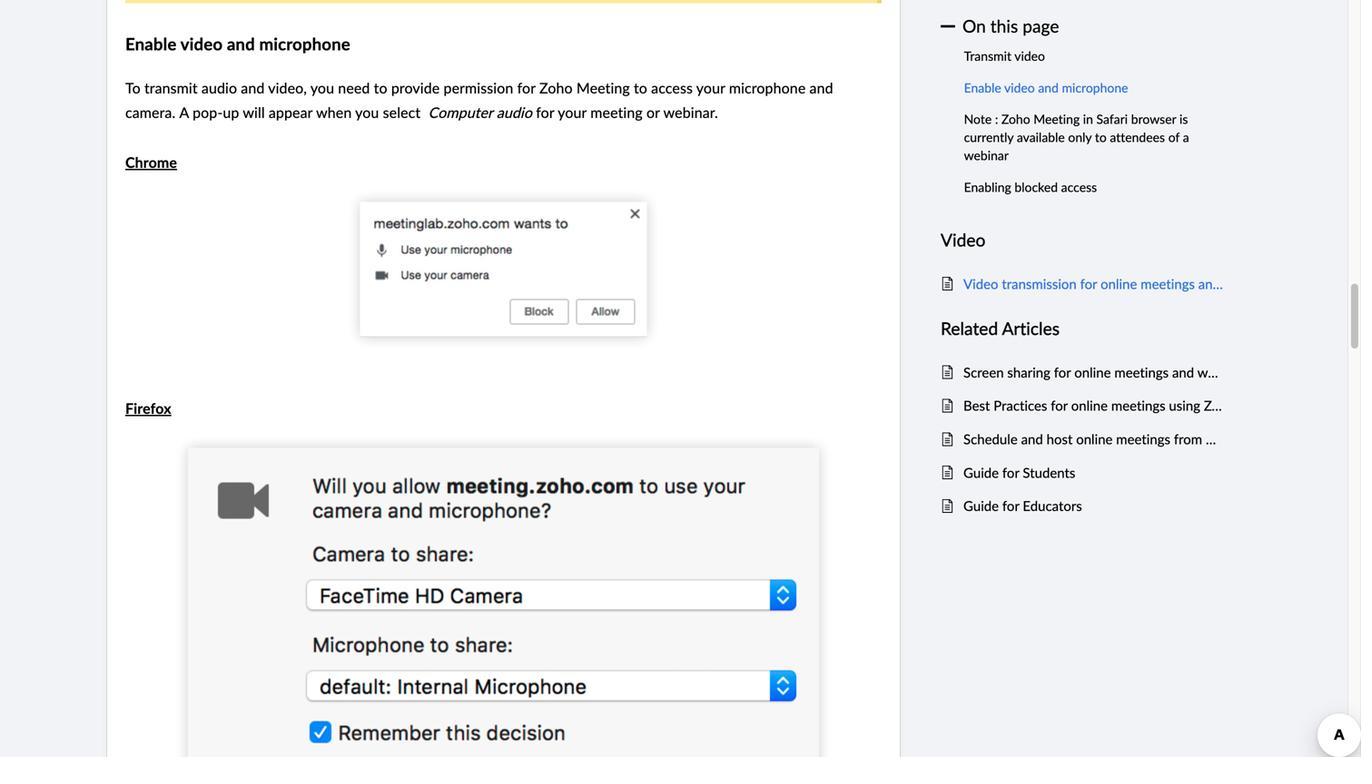 Task type: vqa. For each thing, say whether or not it's contained in the screenshot.
top Enable
yes



Task type: locate. For each thing, give the bounding box(es) containing it.
permission
[[444, 77, 514, 97]]

transmit
[[144, 77, 198, 97]]

select
[[383, 102, 421, 122]]

guide down 'guide for students'
[[964, 497, 999, 516]]

only
[[1069, 129, 1092, 146]]

blocked
[[1015, 178, 1058, 196]]

1 horizontal spatial meeting
[[1034, 111, 1080, 128]]

1 horizontal spatial microphone
[[729, 77, 806, 97]]

transmit video
[[964, 47, 1045, 65]]

for down 'guide for students'
[[1003, 497, 1020, 516]]

available
[[1017, 129, 1065, 146]]

for right sharing
[[1054, 363, 1071, 382]]

0 horizontal spatial meeting
[[577, 77, 630, 97]]

video for transmit video link
[[1015, 47, 1045, 65]]

access
[[651, 77, 693, 97], [1061, 178, 1097, 196]]

enable
[[125, 33, 177, 54], [964, 79, 1002, 96]]

0 horizontal spatial enable
[[125, 33, 177, 54]]

1 vertical spatial guide
[[964, 497, 999, 516]]

note : zoho meeting in safari browser is currently available only to attendees of a webinar
[[964, 111, 1190, 164]]

best
[[964, 397, 990, 415]]

meeting up meeting
[[577, 77, 630, 97]]

0 vertical spatial video
[[941, 228, 986, 251]]

guide inside 'link'
[[964, 497, 999, 516]]

0 horizontal spatial audio
[[202, 77, 237, 97]]

zoho inside 'note : zoho meeting in safari browser is currently available only to attendees of a webinar'
[[1002, 111, 1031, 128]]

access up webinar.
[[651, 77, 693, 97]]

2 horizontal spatial to
[[1095, 129, 1107, 146]]

0 vertical spatial you
[[310, 77, 334, 97]]

video down transmit video
[[1005, 79, 1035, 96]]

meetings for and
[[1117, 430, 1171, 449]]

video for enable video and microphone link
[[1005, 79, 1035, 96]]

to up the or
[[634, 77, 648, 97]]

0 horizontal spatial you
[[310, 77, 334, 97]]

meeting up available
[[1034, 111, 1080, 128]]

meeting inside the to transmit audio and video, you need to provide permission for zoho meeting to access your microphone and camera. a pop-up will appear when you select
[[577, 77, 630, 97]]

0 vertical spatial enable video and microphone
[[125, 33, 350, 54]]

zoho up computer audio for your meeting or webinar.
[[540, 77, 573, 97]]

video
[[180, 33, 223, 54], [1015, 47, 1045, 65], [1005, 79, 1035, 96]]

enabling blocked access link
[[964, 171, 1097, 203]]

enable up the to
[[125, 33, 177, 54]]

enable up note
[[964, 79, 1002, 96]]

enable video and microphone up video,
[[125, 33, 350, 54]]

webinars for video
[[1224, 275, 1278, 293]]

2 guide from the top
[[964, 497, 999, 516]]

online for sharing
[[1075, 363, 1111, 382]]

meetings for sharing
[[1115, 363, 1169, 382]]

enable video and microphone
[[125, 33, 350, 54], [964, 79, 1129, 96]]

1 vertical spatial your
[[558, 102, 587, 122]]

and
[[227, 33, 255, 54], [241, 77, 265, 97], [810, 77, 834, 97], [1038, 79, 1059, 96], [1199, 275, 1221, 293], [1173, 363, 1195, 382], [1021, 430, 1043, 449]]

guide down schedule
[[964, 463, 999, 482]]

video heading
[[941, 226, 1223, 254]]

audio up pop-
[[202, 77, 237, 97]]

your
[[696, 77, 725, 97], [558, 102, 587, 122]]

0 horizontal spatial access
[[651, 77, 693, 97]]

to right only
[[1095, 129, 1107, 146]]

zoho right using
[[1204, 397, 1235, 415]]

2 horizontal spatial meeting
[[1239, 397, 1288, 415]]

0 vertical spatial access
[[651, 77, 693, 97]]

related
[[941, 316, 998, 340]]

video
[[941, 228, 986, 251], [964, 275, 999, 293]]

on this page
[[963, 14, 1059, 38]]

enabling
[[964, 178, 1012, 196]]

educators
[[1023, 497, 1082, 516]]

video up related
[[964, 275, 999, 293]]

screen sharing for online meetings and webinars link
[[964, 362, 1252, 384]]

online down video 'heading' on the right top
[[1101, 275, 1138, 293]]

1 guide from the top
[[964, 463, 999, 482]]

host
[[1047, 430, 1073, 449]]

a
[[1183, 129, 1190, 146]]

0 vertical spatial webinars
[[1224, 275, 1278, 293]]

1 horizontal spatial enable
[[964, 79, 1002, 96]]

to
[[374, 77, 388, 97], [634, 77, 648, 97], [1095, 129, 1107, 146]]

0 vertical spatial meeting
[[577, 77, 630, 97]]

from
[[1174, 430, 1203, 449]]

online
[[1101, 275, 1138, 293], [1075, 363, 1111, 382], [1072, 397, 1108, 415], [1077, 430, 1113, 449]]

for up host
[[1051, 397, 1068, 415]]

video down enabling
[[941, 228, 986, 251]]

online up guide for students link
[[1077, 430, 1113, 449]]

online down screen sharing for online meetings and webinars link
[[1072, 397, 1108, 415]]

this
[[991, 14, 1018, 38]]

guide for educators
[[964, 497, 1082, 516]]

you
[[310, 77, 334, 97], [355, 102, 379, 122]]

projects
[[1241, 430, 1289, 449]]

1 horizontal spatial access
[[1061, 178, 1097, 196]]

access right blocked
[[1061, 178, 1097, 196]]

to right need
[[374, 77, 388, 97]]

video inside 'heading'
[[941, 228, 986, 251]]

to inside 'note : zoho meeting in safari browser is currently available only to attendees of a webinar'
[[1095, 129, 1107, 146]]

articles
[[1002, 316, 1060, 340]]

enable video and microphone up available
[[964, 79, 1129, 96]]

1 horizontal spatial to
[[634, 77, 648, 97]]

0 vertical spatial enable
[[125, 33, 177, 54]]

0 horizontal spatial enable video and microphone
[[125, 33, 350, 54]]

guide for guide for educators
[[964, 497, 999, 516]]

1 vertical spatial webinars
[[1198, 363, 1252, 382]]

0 horizontal spatial to
[[374, 77, 388, 97]]

video down page
[[1015, 47, 1045, 65]]

your up webinar.
[[696, 77, 725, 97]]

zoho right :
[[1002, 111, 1031, 128]]

0 vertical spatial audio
[[202, 77, 237, 97]]

meeting up projects
[[1239, 397, 1288, 415]]

microphone
[[259, 33, 350, 54], [729, 77, 806, 97], [1062, 79, 1129, 96]]

0 vertical spatial guide
[[964, 463, 999, 482]]

video transmission for online meetings and webinars link
[[964, 273, 1278, 295]]

online for transmission
[[1101, 275, 1138, 293]]

webinars for related articles
[[1198, 363, 1252, 382]]

for right permission
[[517, 77, 536, 97]]

audio
[[202, 77, 237, 97], [497, 102, 532, 122]]

0 horizontal spatial microphone
[[259, 33, 350, 54]]

students
[[1023, 463, 1076, 482]]

online down related articles heading in the top right of the page
[[1075, 363, 1111, 382]]

1 horizontal spatial audio
[[497, 102, 532, 122]]

0 vertical spatial your
[[696, 77, 725, 97]]

zoho
[[540, 77, 573, 97], [1002, 111, 1031, 128], [1204, 397, 1235, 415], [1206, 430, 1237, 449]]

1 vertical spatial video
[[964, 275, 999, 293]]

using
[[1169, 397, 1201, 415]]

guide
[[964, 463, 999, 482], [964, 497, 999, 516]]

you up when
[[310, 77, 334, 97]]

meeting
[[577, 77, 630, 97], [1034, 111, 1080, 128], [1239, 397, 1288, 415]]

1 vertical spatial meeting
[[1034, 111, 1080, 128]]

best practices for online meetings using zoho meeting link
[[964, 395, 1288, 417]]

to transmit audio and video, you need to provide permission for zoho meeting to access your microphone and camera. a pop-up will appear when you select
[[125, 77, 834, 122]]

you down need
[[355, 102, 379, 122]]

online for practices
[[1072, 397, 1108, 415]]

meetings
[[1141, 275, 1195, 293], [1115, 363, 1169, 382], [1112, 397, 1166, 415], [1117, 430, 1171, 449]]

computer audio for your meeting or webinar.
[[428, 102, 718, 122]]

1 horizontal spatial enable video and microphone
[[964, 79, 1129, 96]]

1 vertical spatial access
[[1061, 178, 1097, 196]]

1 vertical spatial audio
[[497, 102, 532, 122]]

guide for guide for students
[[964, 463, 999, 482]]

your left meeting
[[558, 102, 587, 122]]

for down video 'heading' on the right top
[[1081, 275, 1097, 293]]

video,
[[268, 77, 307, 97]]

for inside 'link'
[[1003, 497, 1020, 516]]

1 horizontal spatial your
[[696, 77, 725, 97]]

need
[[338, 77, 370, 97]]

1 vertical spatial enable video and microphone
[[964, 79, 1129, 96]]

webinars
[[1224, 275, 1278, 293], [1198, 363, 1252, 382]]

for
[[517, 77, 536, 97], [536, 102, 554, 122], [1081, 275, 1097, 293], [1054, 363, 1071, 382], [1051, 397, 1068, 415], [1003, 463, 1020, 482], [1003, 497, 1020, 516]]

0 horizontal spatial your
[[558, 102, 587, 122]]

appear
[[269, 102, 313, 122]]

audio down permission
[[497, 102, 532, 122]]

1 vertical spatial enable
[[964, 79, 1002, 96]]

is
[[1180, 111, 1188, 128]]

1 horizontal spatial you
[[355, 102, 379, 122]]



Task type: describe. For each thing, give the bounding box(es) containing it.
online for and
[[1077, 430, 1113, 449]]

related articles heading
[[941, 315, 1223, 342]]

microphone inside the to transmit audio and video, you need to provide permission for zoho meeting to access your microphone and camera. a pop-up will appear when you select
[[729, 77, 806, 97]]

computer
[[428, 102, 493, 122]]

in
[[1083, 111, 1094, 128]]

note : zoho meeting in safari browser is currently available only to attendees of a webinar link
[[964, 103, 1223, 171]]

transmit video link
[[964, 40, 1045, 72]]

for left meeting
[[536, 102, 554, 122]]

webinar
[[964, 147, 1009, 164]]

schedule and host online meetings from zoho projects
[[964, 430, 1289, 449]]

transmit
[[964, 47, 1012, 65]]

video transmission for online meetings and webinars
[[964, 275, 1278, 293]]

2 horizontal spatial microphone
[[1062, 79, 1129, 96]]

or
[[647, 102, 660, 122]]

your inside the to transmit audio and video, you need to provide permission for zoho meeting to access your microphone and camera. a pop-up will appear when you select
[[696, 77, 725, 97]]

will
[[243, 102, 265, 122]]

2 vertical spatial meeting
[[1239, 397, 1288, 415]]

camera. a
[[125, 102, 189, 122]]

currently
[[964, 129, 1014, 146]]

zoho inside the to transmit audio and video, you need to provide permission for zoho meeting to access your microphone and camera. a pop-up will appear when you select
[[540, 77, 573, 97]]

video for video
[[941, 228, 986, 251]]

video up "transmit"
[[180, 33, 223, 54]]

video for video transmission for online meetings and webinars
[[964, 275, 999, 293]]

browser
[[1132, 111, 1177, 128]]

audio inside the to transmit audio and video, you need to provide permission for zoho meeting to access your microphone and camera. a pop-up will appear when you select
[[202, 77, 237, 97]]

on
[[963, 14, 986, 38]]

practices
[[994, 397, 1048, 415]]

up
[[223, 102, 239, 122]]

provide
[[391, 77, 440, 97]]

for up guide for educators
[[1003, 463, 1020, 482]]

guide for students link
[[964, 462, 1223, 484]]

guide for educators link
[[964, 496, 1223, 517]]

for inside the to transmit audio and video, you need to provide permission for zoho meeting to access your microphone and camera. a pop-up will appear when you select
[[517, 77, 536, 97]]

note
[[964, 111, 992, 128]]

1 vertical spatial you
[[355, 102, 379, 122]]

page
[[1023, 14, 1059, 38]]

transmission
[[1002, 275, 1077, 293]]

to
[[125, 77, 141, 97]]

chrome
[[125, 153, 177, 171]]

meeting inside 'note : zoho meeting in safari browser is currently available only to attendees of a webinar'
[[1034, 111, 1080, 128]]

webinar.
[[664, 102, 718, 122]]

screen
[[964, 363, 1004, 382]]

attendees
[[1110, 129, 1165, 146]]

meetings for practices
[[1112, 397, 1166, 415]]

screen sharing for online meetings and webinars
[[964, 363, 1252, 382]]

access inside the to transmit audio and video, you need to provide permission for zoho meeting to access your microphone and camera. a pop-up will appear when you select
[[651, 77, 693, 97]]

meeting
[[591, 102, 643, 122]]

schedule
[[964, 430, 1018, 449]]

related articles
[[941, 316, 1060, 340]]

firefox
[[125, 400, 171, 417]]

enabling blocked access
[[964, 178, 1097, 196]]

enable video and microphone link
[[964, 72, 1129, 103]]

meetings for transmission
[[1141, 275, 1195, 293]]

pop-
[[193, 102, 223, 122]]

guide for students
[[964, 463, 1076, 482]]

of
[[1169, 129, 1180, 146]]

schedule and host online meetings from zoho projects link
[[964, 429, 1289, 451]]

sharing
[[1008, 363, 1051, 382]]

when
[[316, 102, 352, 122]]

best practices for online meetings using zoho meeting
[[964, 397, 1288, 415]]

zoho right from
[[1206, 430, 1237, 449]]

:
[[995, 111, 999, 128]]

safari
[[1097, 111, 1128, 128]]



